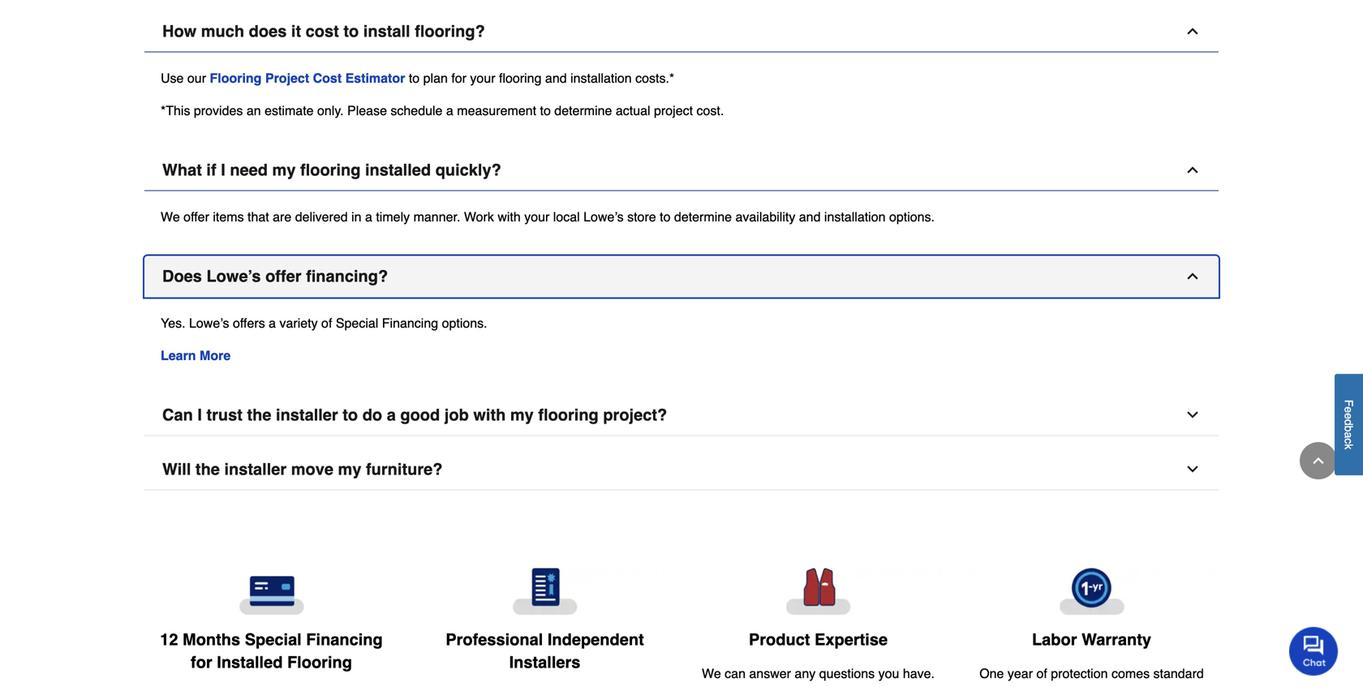 Task type: vqa. For each thing, say whether or not it's contained in the screenshot.
cost. on the right of page
yes



Task type: locate. For each thing, give the bounding box(es) containing it.
measurement
[[457, 103, 536, 118]]

months
[[183, 631, 240, 649]]

financing inside 12 months special financing for installed flooring
[[306, 631, 383, 649]]

flooring up the "measurement"
[[499, 71, 542, 86]]

chevron down image
[[1185, 407, 1201, 423], [1185, 461, 1201, 478]]

availability
[[736, 209, 796, 224]]

it
[[291, 22, 301, 41]]

chevron up image for how much does it cost to install flooring?
[[1185, 23, 1201, 39]]

0 vertical spatial and
[[545, 71, 567, 86]]

0 horizontal spatial chevron up image
[[1185, 268, 1201, 284]]

flooring
[[499, 71, 542, 86], [300, 161, 361, 179], [538, 406, 599, 424]]

0 horizontal spatial offer
[[184, 209, 209, 224]]

a up k
[[1343, 432, 1356, 439]]

cost
[[313, 71, 342, 86]]

project?
[[603, 406, 667, 424]]

1 vertical spatial chevron up image
[[1311, 453, 1327, 469]]

0 vertical spatial my
[[272, 161, 296, 179]]

special up installed
[[245, 631, 302, 649]]

my for furniture?
[[338, 460, 362, 479]]

chevron up image inside the how much does it cost to install flooring? button
[[1185, 23, 1201, 39]]

does
[[249, 22, 287, 41]]

lowe's for a
[[189, 316, 229, 331]]

0 vertical spatial installation
[[571, 71, 632, 86]]

lowe's for financing?
[[207, 267, 261, 286]]

with inside one year of protection comes standard with installation.
[[1046, 686, 1069, 687]]

0 vertical spatial flooring
[[499, 71, 542, 86]]

for down months
[[191, 653, 212, 672]]

a right schedule
[[446, 103, 453, 118]]

will the installer move my furniture?
[[162, 460, 443, 479]]

answer
[[749, 666, 791, 681]]

0 vertical spatial offer
[[184, 209, 209, 224]]

we down what
[[161, 209, 180, 224]]

chevron up image inside what if i need my flooring installed quickly? button
[[1185, 162, 1201, 178]]

0 vertical spatial we
[[161, 209, 180, 224]]

1 vertical spatial financing
[[306, 631, 383, 649]]

1 vertical spatial chevron up image
[[1185, 162, 1201, 178]]

manner.
[[414, 209, 460, 224]]

0 vertical spatial your
[[470, 71, 495, 86]]

flooring
[[210, 71, 262, 86], [287, 653, 352, 672]]

with right job
[[473, 406, 506, 424]]

0 horizontal spatial we
[[161, 209, 180, 224]]

flooring up provides
[[210, 71, 262, 86]]

2 e from the top
[[1343, 413, 1356, 420]]

flooring left project?
[[538, 406, 599, 424]]

project
[[654, 103, 693, 118]]

1 horizontal spatial of
[[1037, 666, 1048, 681]]

0 horizontal spatial and
[[545, 71, 567, 86]]

options.
[[889, 209, 935, 224], [442, 316, 487, 331]]

chevron up image inside the does lowe's offer financing? button
[[1185, 268, 1201, 284]]

e up b
[[1343, 413, 1356, 420]]

installer up will the installer move my furniture? at the left of page
[[276, 406, 338, 424]]

1 horizontal spatial the
[[247, 406, 271, 424]]

we for we offer items that are delivered in a timely manner. work with your local lowe's store to determine availability and installation options.
[[161, 209, 180, 224]]

what if i need my flooring installed quickly?
[[162, 161, 501, 179]]

how much does it cost to install flooring? button
[[144, 11, 1219, 52]]

trust
[[206, 406, 243, 424]]

chevron down image for will the installer move my furniture?
[[1185, 461, 1201, 478]]

1 vertical spatial we
[[702, 666, 721, 681]]

2 horizontal spatial my
[[510, 406, 534, 424]]

1 vertical spatial special
[[245, 631, 302, 649]]

offer
[[184, 209, 209, 224], [265, 267, 302, 286]]

expertise
[[815, 631, 888, 649]]

flooring inside button
[[538, 406, 599, 424]]

lowe's right local
[[584, 209, 624, 224]]

product
[[749, 631, 810, 649]]

my
[[272, 161, 296, 179], [510, 406, 534, 424], [338, 460, 362, 479]]

lowe's inside button
[[207, 267, 261, 286]]

a inside f e e d b a c k button
[[1343, 432, 1356, 439]]

determine left actual
[[555, 103, 612, 118]]

my right the "need"
[[272, 161, 296, 179]]

my right job
[[510, 406, 534, 424]]

flooring up delivered
[[300, 161, 361, 179]]

estimate
[[265, 103, 314, 118]]

chevron up image
[[1185, 268, 1201, 284], [1311, 453, 1327, 469]]

12 months special financing for installed flooring
[[160, 631, 383, 672]]

can i trust the installer to do a good job with my flooring project? button
[[144, 395, 1219, 436]]

timely
[[376, 209, 410, 224]]

my inside button
[[272, 161, 296, 179]]

2 vertical spatial with
[[1046, 686, 1069, 687]]

0 horizontal spatial flooring
[[210, 71, 262, 86]]

chevron down image inside can i trust the installer to do a good job with my flooring project? button
[[1185, 407, 1201, 423]]

1 chevron up image from the top
[[1185, 23, 1201, 39]]

1 horizontal spatial we
[[702, 666, 721, 681]]

project
[[265, 71, 309, 86]]

1 vertical spatial offer
[[265, 267, 302, 286]]

to left plan
[[409, 71, 420, 86]]

a
[[446, 103, 453, 118], [365, 209, 372, 224], [269, 316, 276, 331], [387, 406, 396, 424], [1343, 432, 1356, 439]]

0 horizontal spatial the
[[196, 460, 220, 479]]

1 horizontal spatial flooring
[[287, 653, 352, 672]]

move
[[291, 460, 334, 479]]

does lowe's offer financing?
[[162, 267, 388, 286]]

financing
[[382, 316, 438, 331], [306, 631, 383, 649]]

0 horizontal spatial i
[[197, 406, 202, 424]]

flooring inside 12 months special financing for installed flooring
[[287, 653, 352, 672]]

flooring right installed
[[287, 653, 352, 672]]

1 vertical spatial your
[[524, 209, 550, 224]]

offer up variety
[[265, 267, 302, 286]]

0 vertical spatial financing
[[382, 316, 438, 331]]

with
[[498, 209, 521, 224], [473, 406, 506, 424], [1046, 686, 1069, 687]]

0 vertical spatial installer
[[276, 406, 338, 424]]

0 horizontal spatial options.
[[442, 316, 487, 331]]

special down financing?
[[336, 316, 378, 331]]

of inside one year of protection comes standard with installation.
[[1037, 666, 1048, 681]]

1 vertical spatial lowe's
[[207, 267, 261, 286]]

a dark blue credit card icon. image
[[148, 568, 395, 616]]

1 vertical spatial installation
[[824, 209, 886, 224]]

0 horizontal spatial installation
[[571, 71, 632, 86]]

0 vertical spatial i
[[221, 161, 225, 179]]

much
[[201, 22, 244, 41]]

cost
[[306, 22, 339, 41]]

does
[[162, 267, 202, 286]]

1 vertical spatial i
[[197, 406, 202, 424]]

0 vertical spatial special
[[336, 316, 378, 331]]

a lowe's red vest icon. image
[[695, 568, 942, 616]]

we left can
[[702, 666, 721, 681]]

installer
[[276, 406, 338, 424], [224, 460, 287, 479]]

1 vertical spatial my
[[510, 406, 534, 424]]

the
[[247, 406, 271, 424], [196, 460, 220, 479]]

flooring inside button
[[300, 161, 361, 179]]

1 horizontal spatial chevron up image
[[1311, 453, 1327, 469]]

we can answer any questions you have.
[[702, 666, 935, 681]]

with down protection
[[1046, 686, 1069, 687]]

a right offers
[[269, 316, 276, 331]]

lowe's up offers
[[207, 267, 261, 286]]

e up d
[[1343, 407, 1356, 413]]

0 vertical spatial chevron down image
[[1185, 407, 1201, 423]]

and
[[545, 71, 567, 86], [799, 209, 821, 224]]

my right move
[[338, 460, 362, 479]]

1 vertical spatial of
[[1037, 666, 1048, 681]]

your left local
[[524, 209, 550, 224]]

chevron up image
[[1185, 23, 1201, 39], [1185, 162, 1201, 178]]

you
[[879, 666, 900, 681]]

1 horizontal spatial options.
[[889, 209, 935, 224]]

a right in
[[365, 209, 372, 224]]

to left do
[[343, 406, 358, 424]]

lowe's up more
[[189, 316, 229, 331]]

2 vertical spatial lowe's
[[189, 316, 229, 331]]

0 horizontal spatial special
[[245, 631, 302, 649]]

0 vertical spatial chevron up image
[[1185, 23, 1201, 39]]

we
[[161, 209, 180, 224], [702, 666, 721, 681]]

1 vertical spatial and
[[799, 209, 821, 224]]

0 horizontal spatial for
[[191, 653, 212, 672]]

1 e from the top
[[1343, 407, 1356, 413]]

with right work
[[498, 209, 521, 224]]

installation
[[571, 71, 632, 86], [824, 209, 886, 224]]

2 vertical spatial flooring
[[538, 406, 599, 424]]

a dark blue background check icon. image
[[421, 568, 669, 616]]

i right if
[[221, 161, 225, 179]]

0 vertical spatial determine
[[555, 103, 612, 118]]

0 vertical spatial chevron up image
[[1185, 268, 1201, 284]]

your
[[470, 71, 495, 86], [524, 209, 550, 224]]

provides
[[194, 103, 243, 118]]

1 vertical spatial flooring
[[300, 161, 361, 179]]

1 horizontal spatial determine
[[674, 209, 732, 224]]

for
[[451, 71, 467, 86], [191, 653, 212, 672]]

of right year
[[1037, 666, 1048, 681]]

store
[[627, 209, 656, 224]]

1 vertical spatial with
[[473, 406, 506, 424]]

1 horizontal spatial offer
[[265, 267, 302, 286]]

2 vertical spatial my
[[338, 460, 362, 479]]

1 chevron down image from the top
[[1185, 407, 1201, 423]]

the right will
[[196, 460, 220, 479]]

chevron down image inside "will the installer move my furniture?" button
[[1185, 461, 1201, 478]]

installed
[[365, 161, 431, 179]]

our
[[187, 71, 206, 86]]

0 vertical spatial flooring
[[210, 71, 262, 86]]

offer left items
[[184, 209, 209, 224]]

your up the "measurement"
[[470, 71, 495, 86]]

0 horizontal spatial my
[[272, 161, 296, 179]]

i right the can
[[197, 406, 202, 424]]

the right the trust at bottom
[[247, 406, 271, 424]]

a inside can i trust the installer to do a good job with my flooring project? button
[[387, 406, 396, 424]]

1 vertical spatial for
[[191, 653, 212, 672]]

c
[[1343, 439, 1356, 444]]

to right cost
[[344, 22, 359, 41]]

1 vertical spatial determine
[[674, 209, 732, 224]]

good
[[400, 406, 440, 424]]

2 chevron up image from the top
[[1185, 162, 1201, 178]]

1 vertical spatial flooring
[[287, 653, 352, 672]]

1 horizontal spatial my
[[338, 460, 362, 479]]

what
[[162, 161, 202, 179]]

1 horizontal spatial for
[[451, 71, 467, 86]]

1 vertical spatial chevron down image
[[1185, 461, 1201, 478]]

in
[[351, 209, 362, 224]]

2 chevron down image from the top
[[1185, 461, 1201, 478]]

e
[[1343, 407, 1356, 413], [1343, 413, 1356, 420]]

determine down what if i need my flooring installed quickly? button
[[674, 209, 732, 224]]

0 vertical spatial of
[[321, 316, 332, 331]]

k
[[1343, 444, 1356, 450]]

a right do
[[387, 406, 396, 424]]

0 vertical spatial with
[[498, 209, 521, 224]]

questions
[[819, 666, 875, 681]]

we for we can answer any questions you have.
[[702, 666, 721, 681]]

to
[[344, 22, 359, 41], [409, 71, 420, 86], [540, 103, 551, 118], [660, 209, 671, 224], [343, 406, 358, 424]]

1 vertical spatial the
[[196, 460, 220, 479]]

for right plan
[[451, 71, 467, 86]]

1 horizontal spatial i
[[221, 161, 225, 179]]

standard
[[1154, 666, 1204, 681]]

0 vertical spatial the
[[247, 406, 271, 424]]

of right variety
[[321, 316, 332, 331]]

we offer items that are delivered in a timely manner. work with your local lowe's store to determine availability and installation options.
[[161, 209, 935, 224]]

can i trust the installer to do a good job with my flooring project?
[[162, 406, 667, 424]]

installer left move
[[224, 460, 287, 479]]



Task type: describe. For each thing, give the bounding box(es) containing it.
cost.
[[697, 103, 724, 118]]

a blue 1-year labor warranty icon. image
[[968, 568, 1216, 616]]

installation.
[[1073, 686, 1138, 687]]

only.
[[317, 103, 344, 118]]

variety
[[280, 316, 318, 331]]

i inside button
[[197, 406, 202, 424]]

labor
[[1032, 631, 1077, 649]]

that
[[248, 209, 269, 224]]

independent
[[548, 631, 644, 649]]

if
[[206, 161, 216, 179]]

financing?
[[306, 267, 388, 286]]

flooring project cost estimator link
[[210, 71, 405, 86]]

one year of protection comes standard with installation.
[[980, 666, 1204, 687]]

learn more link
[[161, 348, 231, 363]]

more
[[200, 348, 231, 363]]

0 horizontal spatial of
[[321, 316, 332, 331]]

1 vertical spatial installer
[[224, 460, 287, 479]]

i inside button
[[221, 161, 225, 179]]

quickly?
[[436, 161, 501, 179]]

use our flooring project cost estimator to plan for your flooring and installation costs.*
[[161, 71, 674, 86]]

protection
[[1051, 666, 1108, 681]]

0 horizontal spatial determine
[[555, 103, 612, 118]]

0 vertical spatial for
[[451, 71, 467, 86]]

comes
[[1112, 666, 1150, 681]]

chevron down image for can i trust the installer to do a good job with my flooring project?
[[1185, 407, 1201, 423]]

special inside 12 months special financing for installed flooring
[[245, 631, 302, 649]]

an
[[247, 103, 261, 118]]

actual
[[616, 103, 651, 118]]

furniture?
[[366, 460, 443, 479]]

0 vertical spatial lowe's
[[584, 209, 624, 224]]

delivered
[[295, 209, 348, 224]]

a for do
[[387, 406, 396, 424]]

1 horizontal spatial your
[[524, 209, 550, 224]]

to right the store
[[660, 209, 671, 224]]

chevron up image inside scroll to top element
[[1311, 453, 1327, 469]]

year
[[1008, 666, 1033, 681]]

please
[[347, 103, 387, 118]]

offer inside button
[[265, 267, 302, 286]]

*this provides an estimate only. please schedule a measurement to determine actual project cost.
[[161, 103, 724, 118]]

b
[[1343, 426, 1356, 432]]

my for flooring
[[272, 161, 296, 179]]

installed
[[217, 653, 283, 672]]

labor warranty
[[1032, 631, 1152, 649]]

local
[[553, 209, 580, 224]]

1 horizontal spatial and
[[799, 209, 821, 224]]

yes. lowe's offers a variety of special financing options.
[[161, 316, 495, 331]]

costs.*
[[636, 71, 674, 86]]

items
[[213, 209, 244, 224]]

work
[[464, 209, 494, 224]]

offers
[[233, 316, 265, 331]]

professional independent installers
[[446, 631, 644, 672]]

1 vertical spatial options.
[[442, 316, 487, 331]]

yes.
[[161, 316, 185, 331]]

chat invite button image
[[1290, 627, 1339, 676]]

job
[[445, 406, 469, 424]]

a for schedule
[[446, 103, 453, 118]]

does lowe's offer financing? button
[[144, 256, 1219, 297]]

estimator
[[345, 71, 405, 86]]

a for in
[[365, 209, 372, 224]]

professional
[[446, 631, 543, 649]]

0 horizontal spatial your
[[470, 71, 495, 86]]

product expertise
[[749, 631, 888, 649]]

how much does it cost to install flooring?
[[162, 22, 485, 41]]

use
[[161, 71, 184, 86]]

do
[[363, 406, 382, 424]]

plan
[[423, 71, 448, 86]]

what if i need my flooring installed quickly? button
[[144, 150, 1219, 191]]

with inside button
[[473, 406, 506, 424]]

12
[[160, 631, 178, 649]]

can
[[725, 666, 746, 681]]

chevron up image for what if i need my flooring installed quickly?
[[1185, 162, 1201, 178]]

f e e d b a c k
[[1343, 400, 1356, 450]]

d
[[1343, 420, 1356, 426]]

can
[[162, 406, 193, 424]]

how
[[162, 22, 197, 41]]

install
[[363, 22, 410, 41]]

scroll to top element
[[1300, 442, 1337, 480]]

flooring?
[[415, 22, 485, 41]]

warranty
[[1082, 631, 1152, 649]]

learn more
[[161, 348, 231, 363]]

*this
[[161, 103, 190, 118]]

any
[[795, 666, 816, 681]]

to inside button
[[344, 22, 359, 41]]

will the installer move my furniture? button
[[144, 449, 1219, 491]]

have.
[[903, 666, 935, 681]]

1 horizontal spatial installation
[[824, 209, 886, 224]]

f
[[1343, 400, 1356, 407]]

schedule
[[391, 103, 443, 118]]

f e e d b a c k button
[[1335, 374, 1363, 476]]

to inside button
[[343, 406, 358, 424]]

need
[[230, 161, 268, 179]]

are
[[273, 209, 292, 224]]

to right the "measurement"
[[540, 103, 551, 118]]

0 vertical spatial options.
[[889, 209, 935, 224]]

learn
[[161, 348, 196, 363]]

for inside 12 months special financing for installed flooring
[[191, 653, 212, 672]]

1 horizontal spatial special
[[336, 316, 378, 331]]

installers
[[509, 653, 581, 672]]



